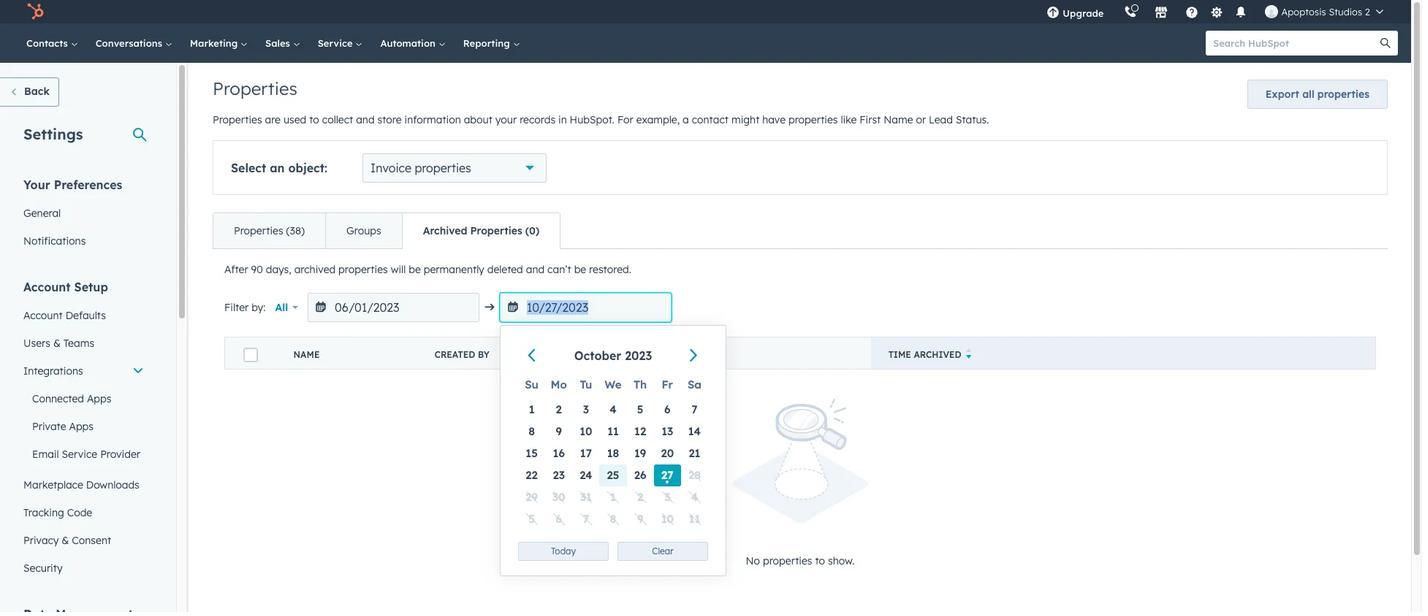Task type: describe. For each thing, give the bounding box(es) containing it.
service link
[[309, 23, 372, 63]]

users & teams
[[23, 337, 94, 350]]

1 be from the left
[[409, 263, 421, 276]]

time archived button
[[871, 337, 1377, 370]]

restored.
[[589, 263, 632, 276]]

upgrade image
[[1047, 7, 1061, 20]]

apps for connected apps
[[87, 393, 111, 406]]

connected
[[32, 393, 84, 406]]

object:
[[288, 161, 328, 175]]

provider
[[100, 448, 140, 461]]

next month image
[[686, 348, 702, 365]]

2 mm/dd/yyyy text field from the left
[[500, 293, 672, 322]]

1 for 1 menu item to the left
[[529, 403, 535, 417]]

15 menu item
[[518, 443, 546, 465]]

descending sort. press to sort ascending. image
[[966, 349, 972, 359]]

notifications button
[[1230, 0, 1254, 23]]

11 for the right 11 menu item
[[689, 513, 701, 526]]

select
[[231, 161, 266, 175]]

properties (38) link
[[214, 214, 325, 249]]

0 horizontal spatial 9
[[556, 425, 562, 439]]

invoice properties
[[371, 161, 471, 175]]

show.
[[828, 555, 855, 568]]

19 menu item
[[627, 443, 654, 465]]

defaults
[[66, 309, 106, 322]]

1 horizontal spatial 3 menu item
[[654, 487, 681, 509]]

14 menu item
[[681, 421, 709, 443]]

tracking
[[23, 507, 64, 520]]

upgrade
[[1063, 7, 1104, 19]]

for
[[618, 113, 634, 127]]

20 menu item
[[654, 443, 681, 465]]

october 2023
[[575, 349, 652, 363]]

0 horizontal spatial name
[[294, 350, 320, 360]]

export all properties button
[[1248, 80, 1389, 109]]

0 vertical spatial and
[[356, 113, 375, 127]]

29 menu item
[[518, 487, 546, 509]]

tab panel containing after 90 days, archived properties will be permanently deleted and can't be restored.
[[213, 249, 1389, 612]]

0 vertical spatial 6 menu item
[[654, 399, 681, 421]]

0 vertical spatial 3 menu item
[[573, 399, 600, 421]]

information
[[405, 113, 461, 127]]

1 horizontal spatial 4 menu item
[[681, 487, 709, 509]]

conversations link
[[87, 23, 181, 63]]

your
[[23, 178, 50, 192]]

descending sort. press to sort ascending. element
[[966, 349, 972, 361]]

security link
[[15, 555, 153, 583]]

Search HubSpot search field
[[1207, 31, 1386, 56]]

marketplaces button
[[1147, 0, 1178, 23]]

1 horizontal spatial 2 menu item
[[627, 487, 654, 509]]

used
[[284, 113, 307, 127]]

sales
[[265, 37, 293, 49]]

1 horizontal spatial 1 menu item
[[600, 487, 627, 509]]

0 horizontal spatial 7 menu item
[[573, 509, 600, 531]]

1 horizontal spatial name
[[884, 113, 914, 127]]

0 vertical spatial 9 menu item
[[546, 421, 573, 443]]

properties for properties
[[213, 78, 298, 99]]

3 for right 3 menu item
[[665, 491, 671, 505]]

privacy & consent
[[23, 535, 111, 548]]

marketplaces image
[[1156, 7, 1169, 20]]

email
[[32, 448, 59, 461]]

1 horizontal spatial 10
[[661, 513, 674, 526]]

connected apps link
[[15, 385, 153, 413]]

th
[[634, 378, 647, 392]]

tracking code
[[23, 507, 92, 520]]

downloads
[[86, 479, 140, 492]]

23
[[553, 469, 565, 483]]

1 horizontal spatial 7 menu item
[[681, 399, 709, 421]]

users & teams link
[[15, 330, 153, 358]]

connected apps
[[32, 393, 111, 406]]

permanently
[[424, 263, 485, 276]]

17
[[580, 447, 592, 461]]

4 for rightmost 4 menu item
[[691, 491, 698, 505]]

16 menu item
[[546, 443, 573, 465]]

0 vertical spatial 2 menu item
[[546, 399, 573, 421]]

all
[[275, 301, 288, 314]]

private
[[32, 420, 66, 434]]

today
[[551, 546, 576, 557]]

properties left will
[[339, 263, 388, 276]]

marketplace
[[23, 479, 83, 492]]

25 menu item
[[600, 465, 627, 487]]

example,
[[637, 113, 680, 127]]

3 for the topmost 3 menu item
[[583, 403, 589, 417]]

invoice
[[371, 161, 412, 175]]

service inside account setup element
[[62, 448, 97, 461]]

a
[[683, 113, 689, 127]]

notifications image
[[1235, 7, 1249, 20]]

properties left like
[[789, 113, 838, 127]]

october
[[575, 349, 622, 363]]

status.
[[956, 113, 990, 127]]

consent
[[72, 535, 111, 548]]

to inside alert
[[816, 555, 826, 568]]

0 vertical spatial 10
[[580, 425, 593, 439]]

account setup element
[[15, 279, 153, 583]]

1 horizontal spatial 10 menu item
[[654, 509, 681, 531]]

2 for the rightmost 2 menu item
[[638, 491, 644, 505]]

days,
[[266, 263, 292, 276]]

archived properties (0)
[[423, 224, 540, 238]]

settings image
[[1211, 6, 1224, 19]]

20
[[661, 447, 674, 461]]

1 vertical spatial 8 menu item
[[600, 509, 627, 531]]

back
[[24, 85, 50, 98]]

will
[[391, 263, 406, 276]]

code
[[67, 507, 92, 520]]

about
[[464, 113, 493, 127]]

select an object:
[[231, 161, 328, 175]]

7 for right 7 menu item
[[692, 403, 698, 417]]

22 menu item
[[518, 465, 546, 487]]

can't
[[548, 263, 572, 276]]

21
[[689, 447, 701, 461]]

after 90 days, archived properties will be permanently deleted and can't be restored.
[[224, 263, 632, 276]]

properties inside popup button
[[415, 161, 471, 175]]

8 for the leftmost the 8 menu item
[[529, 425, 535, 439]]

properties left '(0)'
[[471, 224, 523, 238]]

apps for private apps
[[69, 420, 94, 434]]

notifications
[[23, 235, 86, 248]]

general link
[[15, 200, 153, 227]]

type
[[692, 350, 714, 360]]

16
[[553, 447, 565, 461]]

tracking code link
[[15, 499, 153, 527]]

reporting
[[463, 37, 513, 49]]

19
[[635, 447, 647, 461]]

& for users
[[53, 337, 61, 350]]

preferences
[[54, 178, 122, 192]]

marketplace downloads link
[[15, 472, 153, 499]]

8 for the bottom the 8 menu item
[[610, 513, 617, 526]]

2 inside popup button
[[1366, 6, 1371, 18]]

18
[[607, 447, 620, 461]]

are
[[265, 113, 281, 127]]

0 horizontal spatial 8 menu item
[[518, 421, 546, 443]]

su
[[525, 378, 539, 392]]

2 be from the left
[[574, 263, 587, 276]]

account setup
[[23, 280, 108, 295]]

4 for topmost 4 menu item
[[610, 403, 617, 417]]

1 vertical spatial 9
[[638, 513, 644, 526]]

apoptosis studios 2 button
[[1257, 0, 1393, 23]]



Task type: locate. For each thing, give the bounding box(es) containing it.
1 horizontal spatial be
[[574, 263, 587, 276]]

0 vertical spatial service
[[318, 37, 356, 49]]

calling icon image
[[1125, 6, 1138, 19]]

properties right the no
[[763, 555, 813, 568]]

& right users
[[53, 337, 61, 350]]

2
[[1366, 6, 1371, 18], [556, 403, 562, 417], [638, 491, 644, 505]]

5 for the right 5 menu item
[[637, 403, 644, 417]]

13 menu item
[[654, 421, 681, 443]]

deleted
[[487, 263, 523, 276]]

0 vertical spatial 5 menu item
[[627, 399, 654, 421]]

name left or at the top of page
[[884, 113, 914, 127]]

0 vertical spatial 11
[[608, 425, 619, 439]]

marketing
[[190, 37, 241, 49]]

6 menu item
[[654, 399, 681, 421], [546, 509, 573, 531]]

properties inside button
[[1318, 88, 1370, 101]]

in
[[559, 113, 567, 127]]

1 for right 1 menu item
[[611, 491, 616, 505]]

25
[[607, 469, 620, 483]]

9 menu item
[[546, 421, 573, 443], [627, 509, 654, 531]]

9 menu item up "16"
[[546, 421, 573, 443]]

name down all popup button
[[294, 350, 320, 360]]

mm/dd/yyyy text field down will
[[308, 293, 480, 322]]

created
[[435, 350, 476, 360]]

property type
[[642, 350, 714, 360]]

by
[[478, 350, 490, 360]]

archived properties (0) link
[[402, 214, 560, 249]]

2 down mo
[[556, 403, 562, 417]]

31 menu item
[[573, 487, 600, 509]]

10 up clear
[[661, 513, 674, 526]]

today button
[[518, 543, 609, 562]]

menu containing apoptosis studios 2
[[1037, 0, 1394, 23]]

23 menu item
[[546, 465, 573, 487]]

archived inside tab list
[[423, 224, 468, 238]]

0 horizontal spatial 2 menu item
[[546, 399, 573, 421]]

0 horizontal spatial 10 menu item
[[573, 421, 600, 443]]

general
[[23, 207, 61, 220]]

export
[[1266, 88, 1300, 101]]

help image
[[1186, 7, 1200, 20]]

12
[[635, 425, 647, 439]]

previous month image
[[525, 348, 541, 365]]

no properties to show.
[[746, 555, 855, 568]]

7 for left 7 menu item
[[583, 513, 589, 526]]

invoice properties button
[[363, 154, 547, 183]]

1 vertical spatial 5
[[529, 513, 535, 526]]

18 menu item
[[600, 443, 627, 465]]

contacts
[[26, 37, 71, 49]]

account for account defaults
[[23, 309, 63, 322]]

10 menu item up 17
[[573, 421, 600, 443]]

might
[[732, 113, 760, 127]]

0 horizontal spatial mm/dd/yyyy text field
[[308, 293, 480, 322]]

10 up 17
[[580, 425, 593, 439]]

groups link
[[325, 214, 402, 249]]

6 down '30' menu item at left
[[556, 513, 562, 526]]

to right used
[[309, 113, 319, 127]]

0 horizontal spatial 1 menu item
[[518, 399, 546, 421]]

1 horizontal spatial 5
[[637, 403, 644, 417]]

1 horizontal spatial 8
[[610, 513, 617, 526]]

4 menu item
[[600, 399, 627, 421], [681, 487, 709, 509]]

10 menu item up clear
[[654, 509, 681, 531]]

1 horizontal spatial 11
[[689, 513, 701, 526]]

0 vertical spatial &
[[53, 337, 61, 350]]

1 vertical spatial 7
[[583, 513, 589, 526]]

1 horizontal spatial 5 menu item
[[627, 399, 654, 421]]

properties inside alert
[[763, 555, 813, 568]]

0 vertical spatial 7
[[692, 403, 698, 417]]

studios
[[1330, 6, 1363, 18]]

14
[[689, 425, 701, 439]]

6 menu item up 13
[[654, 399, 681, 421]]

5 down the 29 menu item
[[529, 513, 535, 526]]

1 mm/dd/yyyy text field from the left
[[308, 293, 480, 322]]

archived up the permanently
[[423, 224, 468, 238]]

archived
[[294, 263, 336, 276]]

3 down 27 menu item
[[665, 491, 671, 505]]

0 vertical spatial 10 menu item
[[573, 421, 600, 443]]

11 menu item down 28 menu item
[[681, 509, 709, 531]]

and
[[356, 113, 375, 127], [526, 263, 545, 276]]

1 menu item down 25
[[600, 487, 627, 509]]

or
[[917, 113, 927, 127]]

&
[[53, 337, 61, 350], [62, 535, 69, 548]]

1 vertical spatial 1
[[611, 491, 616, 505]]

0 horizontal spatial &
[[53, 337, 61, 350]]

apps up email service provider link
[[69, 420, 94, 434]]

11 down 28 menu item
[[689, 513, 701, 526]]

17 menu item
[[573, 443, 600, 465]]

0 horizontal spatial 5
[[529, 513, 535, 526]]

notifications link
[[15, 227, 153, 255]]

8 menu item
[[518, 421, 546, 443], [600, 509, 627, 531]]

0 vertical spatial 5
[[637, 403, 644, 417]]

1 account from the top
[[23, 280, 71, 295]]

1 vertical spatial name
[[294, 350, 320, 360]]

fr
[[662, 378, 673, 392]]

properties for properties (38)
[[234, 224, 283, 238]]

12 menu item
[[627, 421, 654, 443]]

properties are used to collect and store information about your records in hubspot. for example, a contact might have properties like first name or lead status.
[[213, 113, 990, 127]]

1 horizontal spatial 8 menu item
[[600, 509, 627, 531]]

your preferences element
[[15, 177, 153, 255]]

8 up 15
[[529, 425, 535, 439]]

24 menu item
[[573, 465, 600, 487]]

7 down 31 menu item
[[583, 513, 589, 526]]

menu
[[1037, 0, 1394, 23]]

7 menu item up the 14
[[681, 399, 709, 421]]

0 vertical spatial apps
[[87, 393, 111, 406]]

5 menu item down 29
[[518, 509, 546, 531]]

private apps
[[32, 420, 94, 434]]

properties
[[1318, 88, 1370, 101], [789, 113, 838, 127], [415, 161, 471, 175], [339, 263, 388, 276], [763, 555, 813, 568]]

7 up the 14
[[692, 403, 698, 417]]

3 menu item
[[573, 399, 600, 421], [654, 487, 681, 509]]

0 vertical spatial 11 menu item
[[600, 421, 627, 443]]

11 menu item
[[600, 421, 627, 443], [681, 509, 709, 531]]

4 menu item down 28
[[681, 487, 709, 509]]

0 horizontal spatial 6 menu item
[[546, 509, 573, 531]]

9 menu item up clear
[[627, 509, 654, 531]]

2 account from the top
[[23, 309, 63, 322]]

0 horizontal spatial archived
[[423, 224, 468, 238]]

1 vertical spatial &
[[62, 535, 69, 548]]

to left show.
[[816, 555, 826, 568]]

store
[[378, 113, 402, 127]]

6 menu item down 30
[[546, 509, 573, 531]]

& right privacy
[[62, 535, 69, 548]]

0 vertical spatial 4
[[610, 403, 617, 417]]

mm/dd/yyyy text field down restored.
[[500, 293, 672, 322]]

time archived
[[889, 350, 962, 360]]

8 menu item down 25 menu item
[[600, 509, 627, 531]]

3 menu item down tu on the bottom left
[[573, 399, 600, 421]]

28 menu item
[[681, 465, 709, 487]]

0 vertical spatial to
[[309, 113, 319, 127]]

1 vertical spatial 6
[[556, 513, 562, 526]]

0 horizontal spatial 3
[[583, 403, 589, 417]]

11
[[608, 425, 619, 439], [689, 513, 701, 526]]

mo
[[551, 378, 567, 392]]

1 horizontal spatial 3
[[665, 491, 671, 505]]

teams
[[64, 337, 94, 350]]

1 vertical spatial 11
[[689, 513, 701, 526]]

1 vertical spatial 11 menu item
[[681, 509, 709, 531]]

4 down 28 menu item
[[691, 491, 698, 505]]

3 menu item down 27
[[654, 487, 681, 509]]

31
[[580, 491, 592, 505]]

we
[[605, 378, 622, 392]]

10 menu item
[[573, 421, 600, 443], [654, 509, 681, 531]]

1 horizontal spatial 2
[[638, 491, 644, 505]]

users
[[23, 337, 50, 350]]

1 vertical spatial 6 menu item
[[546, 509, 573, 531]]

0 vertical spatial 8
[[529, 425, 535, 439]]

hubspot.
[[570, 113, 615, 127]]

& for privacy
[[62, 535, 69, 548]]

groups
[[347, 224, 382, 238]]

7 menu item down 31
[[573, 509, 600, 531]]

be right will
[[409, 263, 421, 276]]

1 vertical spatial apps
[[69, 420, 94, 434]]

your
[[496, 113, 517, 127]]

property
[[642, 350, 689, 360]]

1 horizontal spatial 9 menu item
[[627, 509, 654, 531]]

1 horizontal spatial 9
[[638, 513, 644, 526]]

service right sales link
[[318, 37, 356, 49]]

archived left descending sort. press to sort ascending. element
[[914, 350, 962, 360]]

0 vertical spatial account
[[23, 280, 71, 295]]

1 vertical spatial 8
[[610, 513, 617, 526]]

0 vertical spatial 3
[[583, 403, 589, 417]]

6 up 13
[[665, 403, 671, 417]]

by:
[[252, 301, 266, 314]]

1 horizontal spatial 6
[[665, 403, 671, 417]]

0 horizontal spatial 3 menu item
[[573, 399, 600, 421]]

hubspot image
[[26, 3, 44, 20]]

tu
[[580, 378, 592, 392]]

account up users
[[23, 309, 63, 322]]

4 down we
[[610, 403, 617, 417]]

0 horizontal spatial 9 menu item
[[546, 421, 573, 443]]

0 horizontal spatial 2
[[556, 403, 562, 417]]

reporting link
[[455, 23, 529, 63]]

8 down 25 menu item
[[610, 513, 617, 526]]

properties left the (38)
[[234, 224, 283, 238]]

properties up are
[[213, 78, 298, 99]]

1 vertical spatial 3
[[665, 491, 671, 505]]

first
[[860, 113, 881, 127]]

1 down 25 menu item
[[611, 491, 616, 505]]

1 vertical spatial to
[[816, 555, 826, 568]]

service down private apps link on the left bottom
[[62, 448, 97, 461]]

collect
[[322, 113, 353, 127]]

filter by:
[[224, 301, 266, 314]]

tab list containing properties (38)
[[213, 213, 561, 249]]

search image
[[1381, 38, 1392, 48]]

1 vertical spatial 9 menu item
[[627, 509, 654, 531]]

0 vertical spatial 8 menu item
[[518, 421, 546, 443]]

1 vertical spatial 2 menu item
[[627, 487, 654, 509]]

0 horizontal spatial 4 menu item
[[600, 399, 627, 421]]

1 vertical spatial 5 menu item
[[518, 509, 546, 531]]

6
[[665, 403, 671, 417], [556, 513, 562, 526]]

1 horizontal spatial to
[[816, 555, 826, 568]]

30 menu item
[[546, 487, 573, 509]]

service
[[318, 37, 356, 49], [62, 448, 97, 461]]

setup
[[74, 280, 108, 295]]

0 vertical spatial 1 menu item
[[518, 399, 546, 421]]

1 menu item down su
[[518, 399, 546, 421]]

and left store
[[356, 113, 375, 127]]

2 right studios
[[1366, 6, 1371, 18]]

export all properties
[[1266, 88, 1370, 101]]

be right can't
[[574, 263, 587, 276]]

24
[[580, 469, 593, 483]]

1 vertical spatial 4 menu item
[[681, 487, 709, 509]]

21 menu item
[[681, 443, 709, 465]]

1 horizontal spatial service
[[318, 37, 356, 49]]

22
[[526, 469, 538, 483]]

tara schultz image
[[1266, 5, 1279, 18]]

properties down the information
[[415, 161, 471, 175]]

0 vertical spatial archived
[[423, 224, 468, 238]]

account
[[23, 280, 71, 295], [23, 309, 63, 322]]

no properties to show. alert
[[224, 399, 1377, 571]]

MM/DD/YYYY text field
[[308, 293, 480, 322], [500, 293, 672, 322]]

11 up "18"
[[608, 425, 619, 439]]

2 menu item down mo
[[546, 399, 573, 421]]

4 menu item down we
[[600, 399, 627, 421]]

11 for topmost 11 menu item
[[608, 425, 619, 439]]

1 horizontal spatial and
[[526, 263, 545, 276]]

0 horizontal spatial 8
[[529, 425, 535, 439]]

sa
[[688, 378, 702, 392]]

archived inside button
[[914, 350, 962, 360]]

5 menu item up the 12
[[627, 399, 654, 421]]

0 horizontal spatial 7
[[583, 513, 589, 526]]

1 vertical spatial 7 menu item
[[573, 509, 600, 531]]

0 horizontal spatial to
[[309, 113, 319, 127]]

27 menu item
[[654, 465, 681, 487]]

7 menu item
[[681, 399, 709, 421], [573, 509, 600, 531]]

properties left are
[[213, 113, 262, 127]]

10
[[580, 425, 593, 439], [661, 513, 674, 526]]

0 horizontal spatial and
[[356, 113, 375, 127]]

1 horizontal spatial mm/dd/yyyy text field
[[500, 293, 672, 322]]

integrations button
[[15, 358, 153, 385]]

be
[[409, 263, 421, 276], [574, 263, 587, 276]]

0 horizontal spatial 5 menu item
[[518, 509, 546, 531]]

5 menu item
[[627, 399, 654, 421], [518, 509, 546, 531]]

13
[[662, 425, 674, 439]]

0 horizontal spatial 11
[[608, 425, 619, 439]]

properties
[[213, 78, 298, 99], [213, 113, 262, 127], [234, 224, 283, 238], [471, 224, 523, 238]]

9 up "16"
[[556, 425, 562, 439]]

1 vertical spatial and
[[526, 263, 545, 276]]

account for account setup
[[23, 280, 71, 295]]

created by
[[435, 350, 490, 360]]

properties right all
[[1318, 88, 1370, 101]]

1 horizontal spatial 1
[[611, 491, 616, 505]]

26 menu item
[[627, 465, 654, 487]]

an
[[270, 161, 285, 175]]

11 menu item up "18"
[[600, 421, 627, 443]]

(0)
[[526, 224, 540, 238]]

2 menu item down 26
[[627, 487, 654, 509]]

settings link
[[1208, 4, 1227, 19]]

clear
[[652, 546, 674, 557]]

9
[[556, 425, 562, 439], [638, 513, 644, 526]]

5 for 5 menu item to the bottom
[[529, 513, 535, 526]]

0 horizontal spatial service
[[62, 448, 97, 461]]

1 vertical spatial 1 menu item
[[600, 487, 627, 509]]

2 down 26 menu item
[[638, 491, 644, 505]]

0 vertical spatial 9
[[556, 425, 562, 439]]

0 horizontal spatial 6
[[556, 513, 562, 526]]

0 vertical spatial name
[[884, 113, 914, 127]]

tab list
[[213, 213, 561, 249]]

1 down su
[[529, 403, 535, 417]]

account up account defaults
[[23, 280, 71, 295]]

8
[[529, 425, 535, 439], [610, 513, 617, 526]]

4
[[610, 403, 617, 417], [691, 491, 698, 505]]

1 vertical spatial 3 menu item
[[654, 487, 681, 509]]

records
[[520, 113, 556, 127]]

all
[[1303, 88, 1315, 101]]

2 menu item
[[546, 399, 573, 421], [627, 487, 654, 509]]

0 vertical spatial 4 menu item
[[600, 399, 627, 421]]

2 horizontal spatial 2
[[1366, 6, 1371, 18]]

sales link
[[257, 23, 309, 63]]

1 vertical spatial 4
[[691, 491, 698, 505]]

security
[[23, 562, 63, 575]]

8 menu item up 15
[[518, 421, 546, 443]]

properties for properties are used to collect and store information about your records in hubspot. for example, a contact might have properties like first name or lead status.
[[213, 113, 262, 127]]

like
[[841, 113, 857, 127]]

1 horizontal spatial 11 menu item
[[681, 509, 709, 531]]

3 down tu on the bottom left
[[583, 403, 589, 417]]

1 horizontal spatial 7
[[692, 403, 698, 417]]

back link
[[0, 78, 59, 107]]

2 for topmost 2 menu item
[[556, 403, 562, 417]]

5 up the 12
[[637, 403, 644, 417]]

9 up clear button
[[638, 513, 644, 526]]

tab panel
[[213, 249, 1389, 612]]

0 horizontal spatial 10
[[580, 425, 593, 439]]

1 menu item
[[518, 399, 546, 421], [600, 487, 627, 509]]

privacy & consent link
[[15, 527, 153, 555]]

2023
[[625, 349, 652, 363]]

and left can't
[[526, 263, 545, 276]]

apps up private apps link on the left bottom
[[87, 393, 111, 406]]

marketplace downloads
[[23, 479, 140, 492]]

privacy
[[23, 535, 59, 548]]



Task type: vqa. For each thing, say whether or not it's contained in the screenshot.


